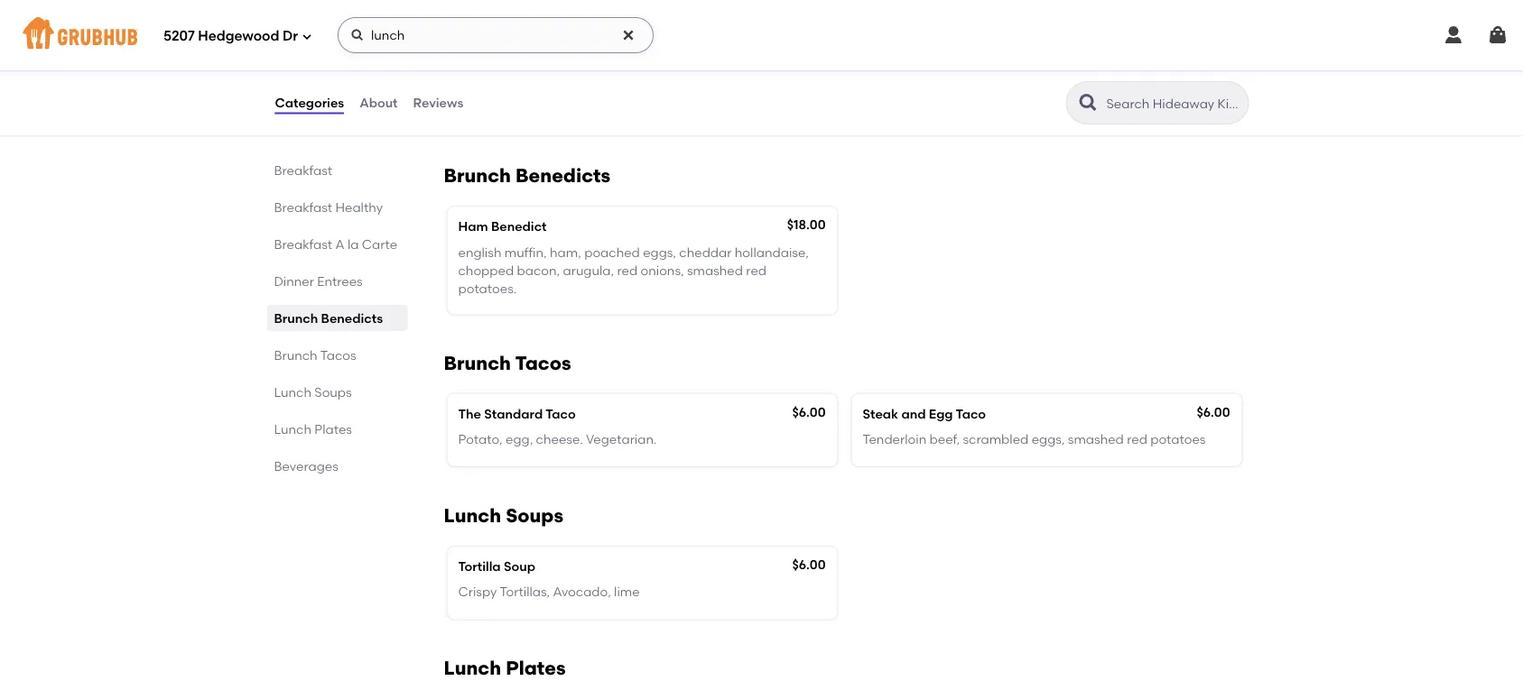Task type: locate. For each thing, give the bounding box(es) containing it.
mashed
[[756, 47, 806, 62]]

plates down tortillas,
[[506, 657, 566, 680]]

southwest chicken skillet image
[[1107, 9, 1242, 127]]

0 vertical spatial breakfast
[[274, 163, 332, 178]]

1 horizontal spatial lunch plates
[[444, 657, 566, 680]]

lunch soups
[[274, 385, 352, 400], [444, 505, 564, 528]]

crispy tortillas, avocado, lime
[[458, 585, 640, 600]]

0 horizontal spatial taco
[[546, 406, 576, 422]]

0 vertical spatial plates
[[315, 422, 352, 437]]

cheddar up onions,
[[679, 245, 732, 260]]

steak,
[[584, 47, 621, 62]]

taco right egg
[[956, 406, 986, 422]]

benedicts inside brunch benedicts tab
[[321, 311, 383, 326]]

smashed
[[687, 263, 743, 278], [1068, 432, 1124, 447]]

2 vertical spatial breakfast
[[274, 237, 332, 252]]

steak up tenderloin
[[863, 406, 899, 422]]

tacos down brunch benedicts tab
[[320, 348, 356, 363]]

1 horizontal spatial lunch soups
[[444, 505, 564, 528]]

plates for main navigation navigation
[[506, 657, 566, 680]]

benedicts up benedict
[[516, 165, 611, 188]]

0 vertical spatial benedicts
[[516, 165, 611, 188]]

soup
[[504, 559, 535, 575]]

1 horizontal spatial steak
[[863, 406, 899, 422]]

0 horizontal spatial plates
[[315, 422, 352, 437]]

ham benedict
[[458, 219, 547, 235]]

breakfast healthy
[[274, 200, 383, 215]]

fried
[[511, 21, 543, 37]]

1 vertical spatial lunch plates
[[444, 657, 566, 680]]

eggs, up onions,
[[643, 245, 676, 260]]

breakfast inside breakfast a la carte tab
[[274, 237, 332, 252]]

0 horizontal spatial benedicts
[[321, 311, 383, 326]]

1 horizontal spatial cheddar
[[948, 65, 1001, 81]]

soups up lunch plates tab
[[315, 385, 352, 400]]

plates for breakfast tab
[[315, 422, 352, 437]]

1 horizontal spatial soups
[[506, 505, 564, 528]]

2 horizontal spatial svg image
[[1487, 24, 1509, 46]]

brunch tacos up standard
[[444, 352, 571, 375]]

lunch soups up "tortilla soup"
[[444, 505, 564, 528]]

8 oz tenderized beef steak, seasonal vegetables,  mashed potatoes, rosemary gravy
[[458, 47, 806, 81]]

ham
[[458, 219, 488, 235]]

onions,
[[641, 263, 684, 278]]

eggs, inside english muffin, ham, poached eggs, cheddar hollandaise, chopped bacon, arugula, red onions, smashed red potatoes.
[[643, 245, 676, 260]]

vegetarian.
[[586, 432, 657, 447]]

tacos
[[320, 348, 356, 363], [515, 352, 571, 375]]

lunch plates tab
[[274, 420, 400, 439]]

brunch tacos inside brunch tacos tab
[[274, 348, 356, 363]]

0 horizontal spatial eggs,
[[643, 245, 676, 260]]

grilled
[[863, 47, 901, 62]]

0 vertical spatial lunch plates
[[274, 422, 352, 437]]

1 horizontal spatial smashed
[[1068, 432, 1124, 447]]

chicken
[[904, 47, 951, 62]]

breakfast
[[274, 163, 332, 178], [274, 200, 332, 215], [274, 237, 332, 252]]

cheddar inside grilled chicken breast, tortilla strips, pico de gallo,  cheddar jack cheese, ranch dressing,  black bean & corn salsa, rice, avocado
[[948, 65, 1001, 81]]

red left potatoes
[[1127, 432, 1148, 447]]

lunch inside lunch plates tab
[[274, 422, 312, 437]]

1 horizontal spatial brunch benedicts
[[444, 165, 611, 188]]

0 vertical spatial cheddar
[[948, 65, 1001, 81]]

a
[[335, 237, 345, 252]]

ham,
[[550, 245, 581, 260]]

0 vertical spatial smashed
[[687, 263, 743, 278]]

breakfast up breakfast a la carte at top
[[274, 200, 332, 215]]

categories
[[275, 95, 344, 110]]

lunch inside the "lunch soups" tab
[[274, 385, 312, 400]]

about button
[[359, 70, 399, 135]]

dr
[[283, 28, 298, 44]]

lunch plates inside tab
[[274, 422, 352, 437]]

taco up cheese.
[[546, 406, 576, 422]]

svg image
[[1487, 24, 1509, 46], [350, 28, 365, 42], [621, 28, 636, 42]]

plates down the "lunch soups" tab
[[315, 422, 352, 437]]

breakfast left a
[[274, 237, 332, 252]]

2 taco from the left
[[956, 406, 986, 422]]

potatoes,
[[458, 65, 517, 81]]

0 horizontal spatial steak
[[546, 21, 582, 37]]

steak up the beef
[[546, 21, 582, 37]]

1 vertical spatial cheddar
[[679, 245, 732, 260]]

red
[[617, 263, 638, 278], [746, 263, 767, 278], [1127, 432, 1148, 447]]

lunch soups down brunch tacos tab
[[274, 385, 352, 400]]

breakfast for breakfast
[[274, 163, 332, 178]]

1 horizontal spatial red
[[746, 263, 767, 278]]

english muffin, ham, poached eggs, cheddar hollandaise, chopped bacon, arugula, red onions, smashed red potatoes.
[[458, 245, 809, 297]]

1 vertical spatial soups
[[506, 505, 564, 528]]

grilled chicken breast, tortilla strips, pico de gallo,  cheddar jack cheese, ranch dressing,  black bean & corn salsa, rice, avocado
[[863, 47, 1080, 117]]

brunch benedicts up brunch tacos tab
[[274, 311, 383, 326]]

0 horizontal spatial smashed
[[687, 263, 743, 278]]

0 horizontal spatial tacos
[[320, 348, 356, 363]]

egg,
[[506, 432, 533, 447]]

1 breakfast from the top
[[274, 163, 332, 178]]

soups up soup
[[506, 505, 564, 528]]

black
[[959, 84, 993, 99]]

1 horizontal spatial svg image
[[1443, 24, 1465, 46]]

1 horizontal spatial eggs,
[[1032, 432, 1065, 447]]

cheddar inside english muffin, ham, poached eggs, cheddar hollandaise, chopped bacon, arugula, red onions, smashed red potatoes.
[[679, 245, 732, 260]]

beverages tab
[[274, 457, 400, 476]]

dinner
[[274, 274, 314, 289]]

eggs, right scrambled
[[1032, 432, 1065, 447]]

0 horizontal spatial lunch soups
[[274, 385, 352, 400]]

breakfast for breakfast healthy
[[274, 200, 332, 215]]

potatoes
[[1151, 432, 1206, 447]]

1 vertical spatial steak
[[863, 406, 899, 422]]

1 vertical spatial brunch benedicts
[[274, 311, 383, 326]]

brunch tacos
[[274, 348, 356, 363], [444, 352, 571, 375]]

beef
[[554, 47, 581, 62]]

main navigation navigation
[[0, 0, 1523, 70]]

steak
[[546, 21, 582, 37], [863, 406, 899, 422]]

$6.00 for potato, egg, cheese. vegetarian.
[[792, 404, 826, 420]]

soups
[[315, 385, 352, 400], [506, 505, 564, 528]]

3 breakfast from the top
[[274, 237, 332, 252]]

lunch plates
[[274, 422, 352, 437], [444, 657, 566, 680]]

la
[[348, 237, 359, 252]]

tortillas,
[[500, 585, 550, 600]]

tortilla soup
[[458, 559, 535, 575]]

2 breakfast from the top
[[274, 200, 332, 215]]

breakfast inside breakfast tab
[[274, 163, 332, 178]]

smashed left potatoes
[[1068, 432, 1124, 447]]

taco
[[546, 406, 576, 422], [956, 406, 986, 422]]

tacos inside brunch tacos tab
[[320, 348, 356, 363]]

lunch up beverages
[[274, 422, 312, 437]]

eggs,
[[643, 245, 676, 260], [1032, 432, 1065, 447]]

0 horizontal spatial lunch plates
[[274, 422, 352, 437]]

cheddar down breast,
[[948, 65, 1001, 81]]

lunch down brunch tacos tab
[[274, 385, 312, 400]]

benedict
[[491, 219, 547, 235]]

Search for food, convenience, alcohol... search field
[[338, 17, 654, 53]]

bacon,
[[517, 263, 560, 278]]

carte
[[362, 237, 397, 252]]

tenderized
[[485, 47, 551, 62]]

1 horizontal spatial taco
[[956, 406, 986, 422]]

1 vertical spatial breakfast
[[274, 200, 332, 215]]

lime
[[614, 585, 640, 600]]

plates inside tab
[[315, 422, 352, 437]]

brunch benedicts up benedict
[[444, 165, 611, 188]]

seasonal
[[624, 47, 679, 62]]

$6.00 for tenderloin beef, scrambled eggs, smashed red potatoes
[[1197, 404, 1230, 420]]

avocado,
[[553, 585, 611, 600]]

brunch benedicts
[[444, 165, 611, 188], [274, 311, 383, 326]]

0 vertical spatial steak
[[546, 21, 582, 37]]

brunch benedicts inside tab
[[274, 311, 383, 326]]

1 horizontal spatial plates
[[506, 657, 566, 680]]

reviews button
[[412, 70, 464, 135]]

brunch tacos down brunch benedicts tab
[[274, 348, 356, 363]]

1 vertical spatial plates
[[506, 657, 566, 680]]

plates
[[315, 422, 352, 437], [506, 657, 566, 680]]

red down the poached
[[617, 263, 638, 278]]

0 horizontal spatial soups
[[315, 385, 352, 400]]

egg
[[929, 406, 953, 422]]

jack
[[1004, 65, 1029, 81]]

svg image
[[1443, 24, 1465, 46], [302, 31, 312, 42]]

smashed right onions,
[[687, 263, 743, 278]]

lunch plates down tortillas,
[[444, 657, 566, 680]]

1 vertical spatial benedicts
[[321, 311, 383, 326]]

breakfast up the breakfast healthy at the left top of page
[[274, 163, 332, 178]]

0 horizontal spatial brunch tacos
[[274, 348, 356, 363]]

0 vertical spatial soups
[[315, 385, 352, 400]]

breakfast a la carte
[[274, 237, 397, 252]]

lunch
[[274, 385, 312, 400], [274, 422, 312, 437], [444, 505, 501, 528], [444, 657, 501, 680]]

benedicts
[[516, 165, 611, 188], [321, 311, 383, 326]]

0 vertical spatial eggs,
[[643, 245, 676, 260]]

0 horizontal spatial cheddar
[[679, 245, 732, 260]]

entrees
[[317, 274, 363, 289]]

pico
[[863, 65, 890, 81]]

1 horizontal spatial svg image
[[621, 28, 636, 42]]

1 taco from the left
[[546, 406, 576, 422]]

red down the hollandaise,
[[746, 263, 767, 278]]

0 vertical spatial lunch soups
[[274, 385, 352, 400]]

benedicts down entrees
[[321, 311, 383, 326]]

tacos up the standard taco
[[515, 352, 571, 375]]

0 horizontal spatial brunch benedicts
[[274, 311, 383, 326]]

breakfast inside breakfast healthy tab
[[274, 200, 332, 215]]

lunch plates up beverages
[[274, 422, 352, 437]]

cheddar
[[948, 65, 1001, 81], [679, 245, 732, 260]]



Task type: describe. For each thing, give the bounding box(es) containing it.
arugula,
[[563, 263, 614, 278]]

brunch up ham
[[444, 165, 511, 188]]

strips,
[[1043, 47, 1079, 62]]

and
[[902, 406, 926, 422]]

breakfast healthy tab
[[274, 198, 400, 217]]

dinner entrees tab
[[274, 272, 400, 291]]

healthy
[[335, 200, 383, 215]]

brunch down brunch benedicts tab
[[274, 348, 317, 363]]

dinner entrees
[[274, 274, 363, 289]]

0 horizontal spatial svg image
[[350, 28, 365, 42]]

potato,
[[458, 432, 503, 447]]

the standard taco
[[458, 406, 576, 422]]

1 vertical spatial smashed
[[1068, 432, 1124, 447]]

breakfast for breakfast a la carte
[[274, 237, 332, 252]]

cheese,
[[1032, 65, 1080, 81]]

5207 hedgewood dr
[[163, 28, 298, 44]]

potato, egg, cheese. vegetarian.
[[458, 432, 657, 447]]

brunch benedicts tab
[[274, 309, 400, 328]]

potatoes.
[[458, 281, 517, 297]]

tortilla
[[458, 559, 501, 575]]

search icon image
[[1078, 92, 1099, 114]]

de
[[893, 65, 909, 81]]

lunch plates for breakfast tab
[[274, 422, 352, 437]]

crispy
[[458, 585, 497, 600]]

tenderloin beef, scrambled eggs, smashed red potatoes
[[863, 432, 1206, 447]]

8
[[458, 47, 466, 62]]

steak and egg taco
[[863, 406, 986, 422]]

&
[[1031, 84, 1041, 99]]

lunch soups inside tab
[[274, 385, 352, 400]]

about
[[360, 95, 398, 110]]

brunch tacos tab
[[274, 346, 400, 365]]

hedgewood
[[198, 28, 279, 44]]

vegetables,
[[682, 47, 753, 62]]

lunch up tortilla
[[444, 505, 501, 528]]

categories button
[[274, 70, 345, 135]]

breast,
[[954, 47, 997, 62]]

hollandaise,
[[735, 245, 809, 260]]

dressing,
[[902, 84, 956, 99]]

beverages
[[274, 459, 338, 474]]

oz
[[469, 47, 482, 62]]

scrambled
[[963, 432, 1029, 447]]

soups inside the "lunch soups" tab
[[315, 385, 352, 400]]

Search Hideaway Kitchen & Bar search field
[[1105, 95, 1243, 112]]

corn
[[1044, 84, 1072, 99]]

lunch down 'crispy'
[[444, 657, 501, 680]]

grilled chicken breast, tortilla strips, pico de gallo,  cheddar jack cheese, ranch dressing,  black bean & corn salsa, rice, avocado button
[[852, 9, 1242, 127]]

0 vertical spatial brunch benedicts
[[444, 165, 611, 188]]

1 vertical spatial eggs,
[[1032, 432, 1065, 447]]

rosemary
[[520, 65, 578, 81]]

cheese.
[[536, 432, 583, 447]]

brunch down "dinner"
[[274, 311, 318, 326]]

breakfast a la carte tab
[[274, 235, 400, 254]]

1 horizontal spatial tacos
[[515, 352, 571, 375]]

brunch up "the"
[[444, 352, 511, 375]]

standard
[[484, 406, 543, 422]]

rice,
[[901, 102, 927, 117]]

poached
[[584, 245, 640, 260]]

lunch plates for main navigation navigation
[[444, 657, 566, 680]]

$18.00
[[787, 217, 826, 233]]

$6.00 for crispy tortillas, avocado, lime
[[792, 557, 826, 573]]

salsa,
[[863, 102, 898, 117]]

lunch soups tab
[[274, 383, 400, 402]]

1 horizontal spatial brunch tacos
[[444, 352, 571, 375]]

breakfast tab
[[274, 161, 400, 180]]

1 vertical spatial lunch soups
[[444, 505, 564, 528]]

country
[[458, 21, 508, 37]]

1 horizontal spatial benedicts
[[516, 165, 611, 188]]

english
[[458, 245, 502, 260]]

reviews
[[413, 95, 463, 110]]

bean
[[996, 84, 1028, 99]]

country fried steak
[[458, 21, 582, 37]]

chopped
[[458, 263, 514, 278]]

muffin,
[[505, 245, 547, 260]]

0 horizontal spatial svg image
[[302, 31, 312, 42]]

0 horizontal spatial red
[[617, 263, 638, 278]]

avocado
[[930, 102, 985, 117]]

tortilla
[[1000, 47, 1040, 62]]

ranch
[[863, 84, 899, 99]]

beef,
[[930, 432, 960, 447]]

tenderloin
[[863, 432, 927, 447]]

smashed inside english muffin, ham, poached eggs, cheddar hollandaise, chopped bacon, arugula, red onions, smashed red potatoes.
[[687, 263, 743, 278]]

the
[[458, 406, 481, 422]]

gravy
[[581, 65, 615, 81]]

gallo,
[[912, 65, 945, 81]]

2 horizontal spatial red
[[1127, 432, 1148, 447]]

5207
[[163, 28, 195, 44]]



Task type: vqa. For each thing, say whether or not it's contained in the screenshot.
Soups
yes



